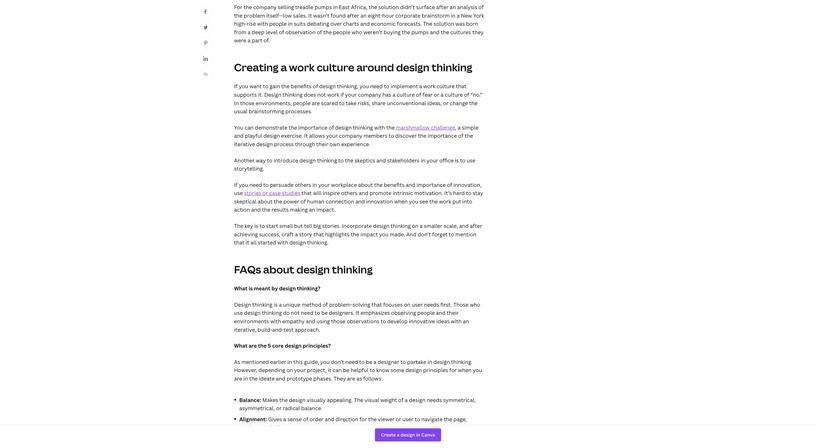 Task type: locate. For each thing, give the bounding box(es) containing it.
you inside that will inspire others and promote intrinsic motivation. it's hard to stay skeptical about the power of human connection and innovation when you see the work put into action and the results making an impact.
[[409, 198, 418, 205]]

1 horizontal spatial can
[[333, 367, 342, 374]]

design up environments on the bottom left
[[244, 310, 261, 317]]

see
[[420, 198, 428, 205]]

partake
[[407, 359, 426, 366]]

the left results
[[262, 206, 270, 214]]

others inside if you need to persuade others in your workplace about the benefits and importance of innovation, use
[[295, 181, 311, 189]]

are inside if you want to gain the benefits of design thinking, you need to implement a work culture that supports it. design thinking does not work if your company has a culture of fear or a culture of "no." in those environments, people are scared to take risks, share unconventional ideas, or change the usual brainstorming processes.
[[312, 100, 320, 107]]

on up prototype
[[287, 367, 293, 374]]

don't up they
[[331, 359, 344, 366]]

use inside another way to introduce design thinking to the skeptics and stakeholders in your office is to use storytelling.
[[467, 157, 476, 164]]

benefits
[[291, 83, 312, 90], [384, 181, 405, 189]]

0 horizontal spatial does
[[304, 91, 316, 98]]

1 vertical spatial the
[[234, 223, 243, 230]]

not up empathy
[[291, 310, 300, 317]]

your up take
[[345, 91, 357, 98]]

is inside another way to introduce design thinking to the skeptics and stakeholders in your office is to use storytelling.
[[455, 157, 459, 164]]

1 vertical spatial when
[[458, 367, 472, 374]]

0 horizontal spatial those
[[240, 100, 254, 107]]

inspire
[[323, 190, 340, 197]]

if up supports
[[234, 83, 238, 90]]

in right stakeholders
[[421, 157, 426, 164]]

it inside for the company selling treadle pumps in east africa, the solution didn't surface after an analysis of the problem itself—low sales. it wasn't found after an eight-hour corporate brainstorm in a new york high-rise with people in suits debating over charts and economic forecasts. the solution was born from a deep level of observation of the people who weren't buying the pumps and the cultures they were a part of.
[[308, 12, 312, 19]]

small
[[280, 223, 293, 230]]

0 vertical spatial when
[[394, 198, 408, 205]]

use for another way to introduce design thinking to the skeptics and stakeholders in your office is to use storytelling.
[[467, 157, 476, 164]]

people inside if you want to gain the benefits of design thinking, you need to implement a work culture that supports it. design thinking does not work if your company has a culture of fear or a culture of "no." in those environments, people are scared to take risks, share unconventional ideas, or change the usual brainstorming processes.
[[293, 100, 311, 107]]

view.
[[389, 435, 401, 443]]

design inside another way to introduce design thinking to the skeptics and stakeholders in your office is to use storytelling.
[[299, 157, 316, 164]]

1 vertical spatial if
[[234, 181, 238, 189]]

to inside if you need to persuade others in your workplace about the benefits and importance of innovation, use
[[263, 181, 269, 189]]

or left case
[[263, 190, 268, 197]]

forecasts.
[[397, 20, 422, 27]]

0 vertical spatial their
[[316, 141, 328, 148]]

1 horizontal spatial others
[[341, 190, 358, 197]]

0 vertical spatial be
[[321, 310, 328, 317]]

is right office
[[455, 157, 459, 164]]

it inside "design thinking is a unique method of problem-solving that focuses on user needs first. those who use design thinking do not need to be designers. it emphasizes observing people and their environments with empathy and using those observations to develop innovative ideas with an iterative, build-and-test approach."
[[356, 310, 360, 317]]

radical
[[283, 405, 300, 412]]

0 vertical spatial needs
[[424, 301, 439, 309]]

skeptics
[[355, 157, 375, 164]]

and right skeptics
[[377, 157, 386, 164]]

culture up "ideas,"
[[437, 83, 455, 90]]

0 vertical spatial who
[[352, 29, 362, 36]]

importance
[[298, 124, 328, 131], [428, 132, 457, 140], [417, 181, 446, 189]]

in inside another way to introduce design thinking to the skeptics and stakeholders in your office is to use storytelling.
[[421, 157, 426, 164]]

company up problem
[[253, 4, 277, 11]]

0 horizontal spatial pumps
[[315, 4, 332, 11]]

2 horizontal spatial it
[[356, 310, 360, 317]]

in inside the communicates a message about the elements in view. a close proximity suggests relatedness or connection, while a far one does the opposite.
[[383, 435, 388, 443]]

1 horizontal spatial be
[[343, 367, 349, 374]]

0 vertical spatial pumps
[[315, 4, 332, 11]]

0 horizontal spatial it
[[246, 239, 249, 246]]

with down craft
[[277, 239, 288, 246]]

guide,
[[304, 359, 319, 366]]

the down 'motivation.'
[[430, 198, 438, 205]]

prototype
[[287, 375, 312, 383]]

first.
[[441, 301, 452, 309]]

risks,
[[358, 100, 371, 107]]

for
[[234, 4, 242, 11]]

thinking inside another way to introduce design thinking to the skeptics and stakeholders in your office is to use storytelling.
[[317, 157, 337, 164]]

0 horizontal spatial on
[[287, 367, 293, 374]]

if inside if you need to persuade others in your workplace about the benefits and importance of innovation, use
[[234, 181, 238, 189]]

2 vertical spatial use
[[234, 310, 243, 317]]

your inside another way to introduce design thinking to the skeptics and stakeholders in your office is to use storytelling.
[[427, 157, 438, 164]]

benefits inside if you need to persuade others in your workplace about the benefits and importance of innovation, use
[[384, 181, 405, 189]]

processes.
[[286, 108, 312, 115]]

it up phases.
[[328, 367, 332, 374]]

1 vertical spatial does
[[346, 444, 358, 445]]

a down rise
[[248, 29, 251, 36]]

after up brainstorm
[[436, 4, 449, 11]]

0 vertical spatial what
[[234, 285, 248, 292]]

achieving
[[234, 231, 258, 238]]

1 horizontal spatial who
[[470, 301, 480, 309]]

about down stories or case studies
[[258, 198, 273, 205]]

your up prototype
[[294, 367, 306, 374]]

phases.
[[314, 375, 333, 383]]

0 vertical spatial on
[[412, 223, 419, 230]]

about inside that will inspire others and promote intrinsic motivation. it's hard to stay skeptical about the power of human connection and innovation when you see the work put into action and the results making an impact.
[[258, 198, 273, 205]]

1 vertical spatial company
[[358, 91, 381, 98]]

0 horizontal spatial others
[[295, 181, 311, 189]]

1 horizontal spatial thinking.
[[451, 359, 473, 366]]

1 vertical spatial be
[[366, 359, 372, 366]]

1 horizontal spatial not
[[317, 91, 326, 98]]

of inside gives a sense of order and direction for the viewer or user to navigate the page, product, or design.
[[303, 416, 308, 423]]

about up "promote"
[[358, 181, 373, 189]]

the down 'simple'
[[465, 132, 473, 140]]

2 vertical spatial company
[[339, 132, 363, 140]]

that
[[456, 83, 467, 90], [302, 190, 312, 197], [314, 231, 324, 238], [234, 239, 245, 246], [372, 301, 382, 309]]

an down human
[[309, 206, 315, 214]]

for right principles
[[450, 367, 457, 374]]

0 horizontal spatial don't
[[331, 359, 344, 366]]

1 horizontal spatial for
[[450, 367, 457, 374]]

1 vertical spatial design
[[234, 301, 251, 309]]

of left fear
[[416, 91, 421, 98]]

buying
[[384, 29, 401, 36]]

0 vertical spatial importance
[[298, 124, 328, 131]]

2 vertical spatial it
[[356, 310, 360, 317]]

playful
[[245, 132, 262, 140]]

you inside if you need to persuade others in your workplace about the benefits and importance of innovation, use
[[239, 181, 248, 189]]

1 horizontal spatial does
[[346, 444, 358, 445]]

design up environments on the bottom left
[[234, 301, 251, 309]]

does inside if you want to gain the benefits of design thinking, you need to implement a work culture that supports it. design thinking does not work if your company has a culture of fear or a culture of "no." in those environments, people are scared to take risks, share unconventional ideas, or change the usual brainstorming processes.
[[304, 91, 316, 98]]

what down faqs
[[234, 285, 248, 292]]

1 vertical spatial thinking.
[[451, 359, 473, 366]]

core
[[272, 343, 284, 350]]

is left unique
[[274, 301, 278, 309]]

focuses
[[383, 301, 403, 309]]

1 horizontal spatial design
[[264, 91, 281, 98]]

that up emphasizes
[[372, 301, 382, 309]]

1 vertical spatial it
[[328, 367, 332, 374]]

0 vertical spatial it
[[308, 12, 312, 19]]

1 vertical spatial others
[[341, 190, 358, 197]]

they
[[473, 29, 484, 36]]

design inside if you want to gain the benefits of design thinking, you need to implement a work culture that supports it. design thinking does not work if your company has a culture of fear or a culture of "no." in those environments, people are scared to take risks, share unconventional ideas, or change the usual brainstorming processes.
[[264, 91, 281, 98]]

the inside the key is to start small but tell big stories. incorporate design thinking on a smaller scale, and after achieving success, craft a story that highlights the impact you made. and don't forget to mention that it all started with design thinking.
[[234, 223, 243, 230]]

it
[[246, 239, 249, 246], [328, 367, 332, 374]]

company up "experience."
[[339, 132, 363, 140]]

who inside "design thinking is a unique method of problem-solving that focuses on user needs first. those who use design thinking do not need to be designers. it emphasizes observing people and their environments with empathy and using those observations to develop innovative ideas with an iterative, build-and-test approach."
[[470, 301, 480, 309]]

others down workplace
[[341, 190, 358, 197]]

thinking. inside the key is to start small but tell big stories. incorporate design thinking on a smaller scale, and after achieving success, craft a story that highlights the impact you made. and don't forget to mention that it all started with design thinking.
[[307, 239, 329, 246]]

2 horizontal spatial after
[[470, 223, 482, 230]]

and inside as mentioned earlier in this guide, you don't need to be a designer to partake in design thinking. however, depending on your project, it can be helpful to know some design principles for when you are in the ideate and prototype phases. they are as follows:
[[276, 375, 286, 383]]

user inside "design thinking is a unique method of problem-solving that focuses on user needs first. those who use design thinking do not need to be designers. it emphasizes observing people and their environments with empathy and using those observations to develop innovative ideas with an iterative, build-and-test approach."
[[412, 301, 423, 309]]

and inside gives a sense of order and direction for the viewer or user to navigate the page, product, or design.
[[325, 416, 334, 423]]

who down charts
[[352, 29, 362, 36]]

ideas
[[437, 318, 450, 325]]

1 vertical spatial what
[[234, 343, 248, 350]]

faqs about design thinking
[[234, 263, 373, 277]]

0 vertical spatial design
[[264, 91, 281, 98]]

in up found
[[333, 4, 338, 11]]

need down 'method'
[[301, 310, 314, 317]]

0 horizontal spatial can
[[245, 124, 254, 131]]

0 vertical spatial solution
[[379, 4, 399, 11]]

1 vertical spatial benefits
[[384, 181, 405, 189]]

people inside "design thinking is a unique method of problem-solving that focuses on user needs first. those who use design thinking do not need to be designers. it emphasizes observing people and their environments with empathy and using those observations to develop innovative ideas with an iterative, build-and-test approach."
[[417, 310, 435, 317]]

2 vertical spatial on
[[287, 367, 293, 374]]

or inside the communicates a message about the elements in view. a close proximity suggests relatedness or connection, while a far one does the opposite.
[[270, 444, 276, 445]]

the down "no."
[[469, 100, 478, 107]]

can inside as mentioned earlier in this guide, you don't need to be a designer to partake in design thinking. however, depending on your project, it can be helpful to know some design principles for when you are in the ideate and prototype phases. they are as follows:
[[333, 367, 342, 374]]

to inside that will inspire others and promote intrinsic motivation. it's hard to stay skeptical about the power of human connection and innovation when you see the work put into action and the results making an impact.
[[466, 190, 472, 197]]

when inside that will inspire others and promote intrinsic motivation. it's hard to stay skeptical about the power of human connection and innovation when you see the work put into action and the results making an impact.
[[394, 198, 408, 205]]

1 vertical spatial their
[[447, 310, 459, 317]]

design up navigate on the right bottom of the page
[[409, 397, 426, 404]]

company inside if you want to gain the benefits of design thinking, you need to implement a work culture that supports it. design thinking does not work if your company has a culture of fear or a culture of "no." in those environments, people are scared to take risks, share unconventional ideas, or change the usual brainstorming processes.
[[358, 91, 381, 98]]

the down forecasts.
[[402, 29, 410, 36]]

if for if you want to gain the benefits of design thinking, you need to implement a work culture that supports it. design thinking does not work if your company has a culture of fear or a culture of "no." in those environments, people are scared to take risks, share unconventional ideas, or change the usual brainstorming processes.
[[234, 83, 238, 90]]

design inside if you want to gain the benefits of design thinking, you need to implement a work culture that supports it. design thinking does not work if your company has a culture of fear or a culture of "no." in those environments, people are scared to take risks, share unconventional ideas, or change the usual brainstorming processes.
[[319, 83, 336, 90]]

when down intrinsic
[[394, 198, 408, 205]]

0 vertical spatial don't
[[418, 231, 431, 238]]

test
[[284, 326, 294, 334]]

it up through
[[304, 132, 308, 140]]

weren't
[[364, 29, 383, 36]]

are left scared
[[312, 100, 320, 107]]

0 horizontal spatial who
[[352, 29, 362, 36]]

an inside that will inspire others and promote intrinsic motivation. it's hard to stay skeptical about the power of human connection and innovation when you see the work put into action and the results making an impact.
[[309, 206, 315, 214]]

2 vertical spatial importance
[[417, 181, 446, 189]]

1 vertical spatial it
[[304, 132, 308, 140]]

can up they
[[333, 367, 342, 374]]

high-
[[234, 20, 247, 27]]

environments
[[234, 318, 269, 325]]

to inside gives a sense of order and direction for the viewer or user to navigate the page, product, or design.
[[415, 416, 420, 423]]

1 vertical spatial don't
[[331, 359, 344, 366]]

0 vertical spatial it
[[246, 239, 249, 246]]

needs left first.
[[424, 301, 439, 309]]

members
[[364, 132, 388, 140]]

can
[[245, 124, 254, 131], [333, 367, 342, 374]]

demonstrate
[[255, 124, 288, 131]]

0 vertical spatial not
[[317, 91, 326, 98]]

an down those
[[463, 318, 469, 325]]

2 vertical spatial after
[[470, 223, 482, 230]]

the right the gain
[[281, 83, 290, 90]]

to left discover
[[389, 132, 394, 140]]

you inside the key is to start small but tell big stories. incorporate design thinking on a smaller scale, and after achieving success, craft a story that highlights the impact you made. and don't forget to mention that it all started with design thinking.
[[379, 231, 389, 238]]

2 vertical spatial the
[[354, 397, 363, 404]]

their inside "design thinking is a unique method of problem-solving that focuses on user needs first. those who use design thinking do not need to be designers. it emphasizes observing people and their environments with empathy and using those observations to develop innovative ideas with an iterative, build-and-test approach."
[[447, 310, 459, 317]]

0 horizontal spatial be
[[321, 310, 328, 317]]

work inside that will inspire others and promote intrinsic motivation. it's hard to stay skeptical about the power of human connection and innovation when you see the work put into action and the results making an impact.
[[439, 198, 451, 205]]

0 horizontal spatial when
[[394, 198, 408, 205]]

designers.
[[329, 310, 355, 317]]

1 horizontal spatial when
[[458, 367, 472, 374]]

1 vertical spatial importance
[[428, 132, 457, 140]]

0 vertical spatial others
[[295, 181, 311, 189]]

company
[[253, 4, 277, 11], [358, 91, 381, 98], [339, 132, 363, 140]]

design down demonstrate
[[264, 132, 280, 140]]

the inside makes the design visually appealing. the visual weight of a design needs symmetrical, asymmetrical, or radical balance.
[[279, 397, 288, 404]]

of inside that will inspire others and promote intrinsic motivation. it's hard to stay skeptical about the power of human connection and innovation when you see the work put into action and the results making an impact.
[[301, 198, 306, 205]]

those down designers.
[[331, 318, 345, 325]]

a up know
[[374, 359, 377, 366]]

1 vertical spatial who
[[470, 301, 480, 309]]

or down communicates
[[270, 444, 276, 445]]

a inside the , a simple and playful design exercise. it allows your company members to discover the importance of the iterative design process through their own experience.
[[458, 124, 461, 131]]

need inside as mentioned earlier in this guide, you don't need to be a designer to partake in design thinking. however, depending on your project, it can be helpful to know some design principles for when you are in the ideate and prototype phases. they are as follows:
[[346, 359, 358, 366]]

1 vertical spatial needs
[[427, 397, 442, 404]]

of inside the , a simple and playful design exercise. it allows your company members to discover the importance of the iterative design process through their own experience.
[[458, 132, 464, 140]]

action
[[234, 206, 250, 214]]

craft
[[282, 231, 294, 238]]

principles?
[[303, 343, 331, 350]]

0 horizontal spatial design
[[234, 301, 251, 309]]

1 horizontal spatial after
[[436, 4, 449, 11]]

observations
[[347, 318, 380, 325]]

with right ideas
[[451, 318, 462, 325]]

level
[[266, 29, 278, 36]]

while
[[308, 444, 321, 445]]

design down story at left bottom
[[290, 239, 306, 246]]

0 vertical spatial user
[[412, 301, 423, 309]]

of right 'method'
[[323, 301, 328, 309]]

use right office
[[467, 157, 476, 164]]

1 horizontal spatial it
[[308, 12, 312, 19]]

the down incorporate
[[351, 231, 359, 238]]

0 vertical spatial benefits
[[291, 83, 312, 90]]

work
[[289, 60, 315, 74], [423, 83, 436, 90], [327, 91, 339, 98], [439, 198, 451, 205]]

made.
[[390, 231, 405, 238]]

highlights
[[325, 231, 350, 238]]

what for what is meant by design thinking?
[[234, 285, 248, 292]]

to down if
[[339, 100, 345, 107]]

does up the processes.
[[304, 91, 316, 98]]

has
[[383, 91, 391, 98]]

1 horizontal spatial it
[[328, 367, 332, 374]]

0 horizontal spatial benefits
[[291, 83, 312, 90]]

approach.
[[295, 326, 320, 334]]

an
[[450, 4, 456, 11], [361, 12, 367, 19], [309, 206, 315, 214], [463, 318, 469, 325]]

2 horizontal spatial the
[[423, 20, 433, 27]]

the
[[423, 20, 433, 27], [234, 223, 243, 230], [354, 397, 363, 404]]

solution down brainstorm
[[434, 20, 454, 27]]

0 vertical spatial for
[[450, 367, 457, 374]]

0 horizontal spatial thinking.
[[307, 239, 329, 246]]

on inside as mentioned earlier in this guide, you don't need to be a designer to partake in design thinking. however, depending on your project, it can be helpful to know some design principles for when you are in the ideate and prototype phases. they are as follows:
[[287, 367, 293, 374]]

1 vertical spatial those
[[331, 318, 345, 325]]

human
[[307, 198, 325, 205]]

design up environments,
[[264, 91, 281, 98]]

for down makes the design visually appealing. the visual weight of a design needs symmetrical, asymmetrical, or radical balance. at the bottom
[[360, 416, 367, 423]]

what is meant by design thinking?
[[234, 285, 321, 292]]

0 vertical spatial use
[[467, 157, 476, 164]]

take
[[346, 100, 357, 107]]

of down 'simple'
[[458, 132, 464, 140]]

5
[[268, 343, 271, 350]]

supports
[[234, 91, 257, 98]]

what up as
[[234, 343, 248, 350]]

1 horizontal spatial the
[[354, 397, 363, 404]]

0 horizontal spatial their
[[316, 141, 328, 148]]

incorporate
[[342, 223, 372, 230]]

0 vertical spatial does
[[304, 91, 316, 98]]

start
[[266, 223, 278, 230]]

1 horizontal spatial those
[[331, 318, 345, 325]]

thinking inside if you want to gain the benefits of design thinking, you need to implement a work culture that supports it. design thinking does not work if your company has a culture of fear or a culture of "no." in those environments, people are scared to take risks, share unconventional ideas, or change the usual brainstorming processes.
[[283, 91, 303, 98]]

1 if from the top
[[234, 83, 238, 90]]

0 vertical spatial thinking.
[[307, 239, 329, 246]]

creating a work culture around design thinking
[[234, 60, 472, 74]]

follows:
[[363, 375, 383, 383]]

of right weight
[[398, 397, 404, 404]]

0 horizontal spatial not
[[291, 310, 300, 317]]

of left order
[[303, 416, 308, 423]]

1 vertical spatial user
[[403, 416, 414, 423]]

if up skeptical
[[234, 181, 238, 189]]

pumps up "wasn't"
[[315, 4, 332, 11]]

not inside if you want to gain the benefits of design thinking, you need to implement a work culture that supports it. design thinking does not work if your company has a culture of fear or a culture of "no." in those environments, people are scared to take risks, share unconventional ideas, or change the usual brainstorming processes.
[[317, 91, 326, 98]]

your inside the , a simple and playful design exercise. it allows your company members to discover the importance of the iterative design process through their own experience.
[[326, 132, 338, 140]]

that inside that will inspire others and promote intrinsic motivation. it's hard to stay skeptical about the power of human connection and innovation when you see the work put into action and the results making an impact.
[[302, 190, 312, 197]]

1 what from the top
[[234, 285, 248, 292]]

charts
[[343, 20, 359, 27]]

the left visual
[[354, 397, 363, 404]]

innovation
[[366, 198, 393, 205]]

discover
[[395, 132, 417, 140]]

not
[[317, 91, 326, 98], [291, 310, 300, 317]]

design up impact
[[373, 223, 390, 230]]

0 vertical spatial company
[[253, 4, 277, 11]]

0 vertical spatial those
[[240, 100, 254, 107]]

of up making
[[301, 198, 306, 205]]

your inside as mentioned earlier in this guide, you don't need to be a designer to partake in design thinking. however, depending on your project, it can be helpful to know some design principles for when you are in the ideate and prototype phases. they are as follows:
[[294, 367, 306, 374]]

1 vertical spatial on
[[404, 301, 411, 309]]

part
[[252, 37, 262, 44]]

1 horizontal spatial benefits
[[384, 181, 405, 189]]

symmetrical,
[[443, 397, 476, 404]]

if inside if you want to gain the benefits of design thinking, you need to implement a work culture that supports it. design thinking does not work if your company has a culture of fear or a culture of "no." in those environments, people are scared to take risks, share unconventional ideas, or change the usual brainstorming processes.
[[234, 83, 238, 90]]

2 what from the top
[[234, 343, 248, 350]]

0 vertical spatial if
[[234, 83, 238, 90]]

that inside if you want to gain the benefits of design thinking, you need to implement a work culture that supports it. design thinking does not work if your company has a culture of fear or a culture of "no." in those environments, people are scared to take risks, share unconventional ideas, or change the usual brainstorming processes.
[[456, 83, 467, 90]]

weight
[[381, 397, 397, 404]]

on up observing
[[404, 301, 411, 309]]

about inside if you need to persuade others in your workplace about the benefits and importance of innovation, use
[[358, 181, 373, 189]]

the down 'marshmallow challenge' link
[[418, 132, 427, 140]]

1 vertical spatial use
[[234, 190, 243, 197]]

gain
[[270, 83, 280, 90]]

after
[[436, 4, 449, 11], [347, 12, 359, 19], [470, 223, 482, 230]]

own
[[330, 141, 340, 148]]

1 vertical spatial not
[[291, 310, 300, 317]]

who right those
[[470, 301, 480, 309]]

need inside "design thinking is a unique method of problem-solving that focuses on user needs first. those who use design thinking do not need to be designers. it emphasizes observing people and their environments with empathy and using those observations to develop innovative ideas with an iterative, build-and-test approach."
[[301, 310, 314, 317]]

1 horizontal spatial don't
[[418, 231, 431, 238]]

and inside the key is to start small but tell big stories. incorporate design thinking on a smaller scale, and after achieving success, craft a story that highlights the impact you made. and don't forget to mention that it all started with design thinking.
[[459, 223, 469, 230]]

stories or case studies
[[244, 190, 300, 197]]

it left all
[[246, 239, 249, 246]]

they
[[334, 375, 346, 383]]

opposite.
[[369, 444, 392, 445]]

the inside for the company selling treadle pumps in east africa, the solution didn't surface after an analysis of the problem itself—low sales. it wasn't found after an eight-hour corporate brainstorm in a new york high-rise with people in suits debating over charts and economic forecasts. the solution was born from a deep level of observation of the people who weren't buying the pumps and the cultures they were a part of.
[[423, 20, 433, 27]]

stakeholders
[[387, 157, 420, 164]]

a up "ideas,"
[[441, 91, 444, 98]]

0 horizontal spatial it
[[304, 132, 308, 140]]

of inside "design thinking is a unique method of problem-solving that focuses on user needs first. those who use design thinking do not need to be designers. it emphasizes observing people and their environments with empathy and using those observations to develop innovative ideas with an iterative, build-and-test approach."
[[323, 301, 328, 309]]

eight-
[[368, 12, 382, 19]]

a right the ,
[[458, 124, 461, 131]]

what
[[234, 285, 248, 292], [234, 343, 248, 350]]

gives a sense of order and direction for the viewer or user to navigate the page, product, or design.
[[239, 416, 467, 432]]

or up gives
[[276, 405, 282, 412]]

don't inside as mentioned earlier in this guide, you don't need to be a designer to partake in design thinking. however, depending on your project, it can be helpful to know some design principles for when you are in the ideate and prototype phases. they are as follows:
[[331, 359, 344, 366]]

success,
[[259, 231, 280, 238]]

2 if from the top
[[234, 181, 238, 189]]

develop
[[387, 318, 408, 325]]



Task type: describe. For each thing, give the bounding box(es) containing it.
0 vertical spatial after
[[436, 4, 449, 11]]

that inside "design thinking is a unique method of problem-solving that focuses on user needs first. those who use design thinking do not need to be designers. it emphasizes observing people and their environments with empathy and using those observations to develop innovative ideas with an iterative, build-and-test approach."
[[372, 301, 382, 309]]

a right implement
[[419, 83, 422, 90]]

and inside if you need to persuade others in your workplace about the benefits and importance of innovation, use
[[406, 181, 415, 189]]

persuade
[[270, 181, 294, 189]]

is left meant
[[249, 285, 253, 292]]

your inside if you want to gain the benefits of design thinking, you need to implement a work culture that supports it. design thinking does not work if your company has a culture of fear or a culture of "no." in those environments, people are scared to take risks, share unconventional ideas, or change the usual brainstorming processes.
[[345, 91, 357, 98]]

sales.
[[293, 12, 307, 19]]

and inside the , a simple and playful design exercise. it allows your company members to discover the importance of the iterative design process through their own experience.
[[234, 132, 244, 140]]

results
[[272, 206, 289, 214]]

power
[[284, 198, 299, 205]]

to up some at the bottom left
[[401, 359, 406, 366]]

balance:
[[239, 397, 262, 404]]

the left 5
[[258, 343, 267, 350]]

elements
[[359, 435, 382, 443]]

in left this
[[288, 359, 292, 366]]

a inside makes the design visually appealing. the visual weight of a design needs symmetrical, asymmetrical, or radical balance.
[[405, 397, 408, 404]]

the inside another way to introduce design thinking to the skeptics and stakeholders in your office is to use storytelling.
[[345, 157, 353, 164]]

a left part
[[248, 37, 251, 44]]

use inside "design thinking is a unique method of problem-solving that focuses on user needs first. those who use design thinking do not need to be designers. it emphasizes observing people and their environments with empathy and using those observations to develop innovative ideas with an iterative, build-and-test approach."
[[234, 310, 243, 317]]

design right core
[[285, 343, 302, 350]]

communicates
[[267, 435, 304, 443]]

with inside the key is to start small but tell big stories. incorporate design thinking on a smaller scale, and after achieving success, craft a story that highlights the impact you made. and don't forget to mention that it all started with design thinking.
[[277, 239, 288, 246]]

be inside "design thinking is a unique method of problem-solving that focuses on user needs first. those who use design thinking do not need to be designers. it emphasizes observing people and their environments with empathy and using those observations to develop innovative ideas with an iterative, build-and-test approach."
[[321, 310, 328, 317]]

the inside if you need to persuade others in your workplace about the benefits and importance of innovation, use
[[374, 181, 383, 189]]

culture up change
[[445, 91, 463, 98]]

the inside makes the design visually appealing. the visual weight of a design needs symmetrical, asymmetrical, or radical balance.
[[354, 397, 363, 404]]

are down however, on the bottom
[[234, 375, 242, 383]]

message
[[310, 435, 332, 443]]

office
[[440, 157, 454, 164]]

to right office
[[460, 157, 466, 164]]

over
[[331, 20, 342, 27]]

allows
[[309, 132, 325, 140]]

the down gives a sense of order and direction for the viewer or user to navigate the page, product, or design.
[[349, 435, 357, 443]]

2 vertical spatial be
[[343, 367, 349, 374]]

0 horizontal spatial solution
[[379, 4, 399, 11]]

of left "no."
[[464, 91, 470, 98]]

and down if you need to persuade others in your workplace about the benefits and importance of innovation, use at the top
[[356, 198, 365, 205]]

experience.
[[341, 141, 370, 148]]

in up was on the top right of page
[[451, 12, 456, 19]]

an down africa,
[[361, 12, 367, 19]]

with up and-
[[270, 318, 281, 325]]

studies
[[282, 190, 300, 197]]

and left "promote"
[[359, 190, 368, 197]]

of up york
[[479, 4, 484, 11]]

introduce
[[274, 157, 298, 164]]

key
[[245, 223, 253, 230]]

on inside the key is to start small but tell big stories. incorporate design thinking on a smaller scale, and after achieving success, craft a story that highlights the impact you made. and don't forget to mention that it all started with design thinking.
[[412, 223, 419, 230]]

to left start
[[260, 223, 265, 230]]

a inside as mentioned earlier in this guide, you don't need to be a designer to partake in design thinking. however, depending on your project, it can be helpful to know some design principles for when you are in the ideate and prototype phases. they are as follows:
[[374, 359, 377, 366]]

a right has
[[393, 91, 396, 98]]

to down 'method'
[[315, 310, 320, 317]]

and up weren't
[[360, 20, 370, 27]]

company inside the , a simple and playful design exercise. it allows your company members to discover the importance of the iterative design process through their own experience.
[[339, 132, 363, 140]]

rise
[[247, 20, 256, 27]]

thinking inside the key is to start small but tell big stories. incorporate design thinking on a smaller scale, and after achieving success, craft a story that highlights the impact you made. and don't forget to mention that it all started with design thinking.
[[391, 223, 411, 230]]

for inside as mentioned earlier in this guide, you don't need to be a designer to partake in design thinking. however, depending on your project, it can be helpful to know some design principles for when you are in the ideate and prototype phases. they are as follows:
[[450, 367, 457, 374]]

0 horizontal spatial after
[[347, 12, 359, 19]]

about inside the communicates a message about the elements in view. a close proximity suggests relatedness or connection, while a far one does the opposite.
[[333, 435, 348, 443]]

an left analysis at the top of page
[[450, 4, 456, 11]]

if you want to gain the benefits of design thinking, you need to implement a work culture that supports it. design thinking does not work if your company has a culture of fear or a culture of "no." in those environments, people are scared to take risks, share unconventional ideas, or change the usual brainstorming processes.
[[234, 83, 483, 115]]

observing
[[391, 310, 416, 317]]

1 vertical spatial solution
[[434, 20, 454, 27]]

it.
[[258, 91, 263, 98]]

forget
[[432, 231, 448, 238]]

and down brainstorm
[[430, 29, 440, 36]]

or up "ideas,"
[[434, 91, 440, 98]]

to down scale,
[[449, 231, 454, 238]]

to up has
[[384, 83, 390, 90]]

another way to introduce design thinking to the skeptics and stakeholders in your office is to use storytelling.
[[234, 157, 476, 172]]

through
[[295, 141, 315, 148]]

the left 'cultures'
[[441, 29, 449, 36]]

makes
[[262, 397, 278, 404]]

user inside gives a sense of order and direction for the viewer or user to navigate the page, product, or design.
[[403, 416, 414, 423]]

as
[[357, 375, 362, 383]]

to inside the , a simple and playful design exercise. it allows your company members to discover the importance of the iterative design process through their own experience.
[[389, 132, 394, 140]]

all
[[251, 239, 257, 246]]

or right "ideas,"
[[443, 100, 449, 107]]

of inside makes the design visually appealing. the visual weight of a design needs symmetrical, asymmetrical, or radical balance.
[[398, 397, 404, 404]]

stories
[[244, 190, 261, 197]]

design.
[[269, 424, 287, 432]]

not inside "design thinking is a unique method of problem-solving that focuses on user needs first. those who use design thinking do not need to be designers. it emphasizes observing people and their environments with empathy and using those observations to develop innovative ideas with an iterative, build-and-test approach."
[[291, 310, 300, 317]]

brainstorm
[[422, 12, 450, 19]]

of left thinking,
[[313, 83, 318, 90]]

exercise.
[[281, 132, 303, 140]]

environments,
[[256, 100, 292, 107]]

a inside "design thinking is a unique method of problem-solving that focuses on user needs first. those who use design thinking do not need to be designers. it emphasizes observing people and their environments with empathy and using those observations to develop innovative ideas with an iterative, build-and-test approach."
[[279, 301, 282, 309]]

iterative,
[[234, 326, 256, 334]]

suits
[[294, 20, 306, 27]]

of inside if you need to persuade others in your workplace about the benefits and importance of innovation, use
[[447, 181, 452, 189]]

are up mentioned
[[249, 343, 257, 350]]

with up members at the top of the page
[[374, 124, 385, 131]]

change
[[450, 100, 468, 107]]

share
[[372, 100, 386, 107]]

or right viewer
[[396, 416, 401, 423]]

simple
[[462, 124, 479, 131]]

culture up thinking,
[[317, 60, 354, 74]]

suggests
[[447, 435, 469, 443]]

is inside the key is to start small but tell big stories. incorporate design thinking on a smaller scale, and after achieving success, craft a story that highlights the impact you made. and don't forget to mention that it all started with design thinking.
[[254, 223, 258, 230]]

2 horizontal spatial be
[[366, 359, 372, 366]]

one
[[335, 444, 344, 445]]

and up approach.
[[306, 318, 316, 325]]

and inside another way to introduce design thinking to the skeptics and stakeholders in your office is to use storytelling.
[[377, 157, 386, 164]]

with inside for the company selling treadle pumps in east africa, the solution didn't surface after an analysis of the problem itself—low sales. it wasn't found after an eight-hour corporate brainstorm in a new york high-rise with people in suits debating over charts and economic forecasts. the solution was born from a deep level of observation of the people who weren't buying the pumps and the cultures they were a part of.
[[257, 20, 268, 27]]

was
[[456, 20, 465, 27]]

marshmallow challenge link
[[396, 124, 455, 131]]

challenge
[[431, 124, 455, 131]]

design inside "design thinking is a unique method of problem-solving that focuses on user needs first. those who use design thinking do not need to be designers. it emphasizes observing people and their environments with empathy and using those observations to develop innovative ideas with an iterative, build-and-test approach."
[[234, 301, 251, 309]]

to down own
[[338, 157, 344, 164]]

who inside for the company selling treadle pumps in east africa, the solution didn't surface after an analysis of the problem itself—low sales. it wasn't found after an eight-hour corporate brainstorm in a new york high-rise with people in suits debating over charts and economic forecasts. the solution was born from a deep level of observation of the people who weren't buying the pumps and the cultures they were a part of.
[[352, 29, 362, 36]]

designer
[[378, 359, 399, 366]]

sense
[[288, 416, 302, 423]]

it inside as mentioned earlier in this guide, you don't need to be a designer to partake in design thinking. however, depending on your project, it can be helpful to know some design principles for when you are in the ideate and prototype phases. they are as follows:
[[328, 367, 332, 374]]

importance inside the , a simple and playful design exercise. it allows your company members to discover the importance of the iterative design process through their own experience.
[[428, 132, 457, 140]]

africa,
[[351, 4, 368, 11]]

from
[[234, 29, 246, 36]]

design inside "design thinking is a unique method of problem-solving that focuses on user needs first. those who use design thinking do not need to be designers. it emphasizes observing people and their environments with empathy and using those observations to develop innovative ideas with an iterative, build-and-test approach."
[[244, 310, 261, 317]]

of down debating
[[317, 29, 322, 36]]

need inside if you want to gain the benefits of design thinking, you need to implement a work culture that supports it. design thinking does not work if your company has a culture of fear or a culture of "no." in those environments, people are scared to take risks, share unconventional ideas, or change the usual brainstorming processes.
[[370, 83, 383, 90]]

on inside "design thinking is a unique method of problem-solving that focuses on user needs first. those who use design thinking do not need to be designers. it emphasizes observing people and their environments with empathy and using those observations to develop innovative ideas with an iterative, build-and-test approach."
[[404, 301, 411, 309]]

after inside the key is to start small but tell big stories. incorporate design thinking on a smaller scale, and after achieving success, craft a story that highlights the impact you made. and don't forget to mention that it all started with design thinking.
[[470, 223, 482, 230]]

a right the 'creating'
[[281, 60, 287, 74]]

in inside if you need to persuade others in your workplace about the benefits and importance of innovation, use
[[313, 181, 317, 189]]

a left new
[[457, 12, 460, 19]]

use for if you need to persuade others in your workplace about the benefits and importance of innovation, use
[[234, 190, 243, 197]]

a inside gives a sense of order and direction for the viewer or user to navigate the page, product, or design.
[[283, 416, 286, 423]]

the key is to start small but tell big stories. incorporate design thinking on a smaller scale, and after achieving success, craft a story that highlights the impact you made. and don't forget to mention that it all started with design thinking.
[[234, 223, 482, 246]]

new
[[461, 12, 472, 19]]

and
[[406, 231, 417, 238]]

big
[[314, 223, 321, 230]]

innovative
[[409, 318, 435, 325]]

the inside the key is to start small but tell big stories. incorporate design thinking on a smaller scale, and after achieving success, craft a story that highlights the impact you made. and don't forget to mention that it all started with design thinking.
[[351, 231, 359, 238]]

the up members at the top of the page
[[386, 124, 395, 131]]

design down playful
[[256, 141, 273, 148]]

in up principles
[[428, 359, 432, 366]]

or left design.
[[262, 424, 268, 432]]

what for what are the 5 core design principles?
[[234, 343, 248, 350]]

a down the but
[[295, 231, 298, 238]]

0 vertical spatial can
[[245, 124, 254, 131]]

1 vertical spatial pumps
[[412, 29, 429, 36]]

economic
[[371, 20, 396, 27]]

needs inside "design thinking is a unique method of problem-solving that focuses on user needs first. those who use design thinking do not need to be designers. it emphasizes observing people and their environments with empathy and using those observations to develop innovative ideas with an iterative, build-and-test approach."
[[424, 301, 439, 309]]

design up thinking?
[[297, 263, 330, 277]]

a left "smaller" at the bottom right of page
[[420, 223, 423, 230]]

design down the partake
[[406, 367, 422, 374]]

however,
[[234, 367, 257, 374]]

design up implement
[[396, 60, 430, 74]]

to right "way"
[[267, 157, 272, 164]]

the down 'for' at top left
[[234, 12, 243, 19]]

solving
[[353, 301, 370, 309]]

to down emphasizes
[[381, 318, 386, 325]]

importance inside if you need to persuade others in your workplace about the benefits and importance of innovation, use
[[417, 181, 446, 189]]

the down over
[[323, 29, 332, 36]]

if
[[341, 91, 344, 98]]

is inside "design thinking is a unique method of problem-solving that focuses on user needs first. those who use design thinking do not need to be designers. it emphasizes observing people and their environments with empathy and using those observations to develop innovative ideas with an iterative, build-and-test approach."
[[274, 301, 278, 309]]

do
[[283, 310, 290, 317]]

a up while
[[306, 435, 309, 443]]

the down elements
[[359, 444, 367, 445]]

need inside if you need to persuade others in your workplace about the benefits and importance of innovation, use
[[250, 181, 262, 189]]

of right 'level'
[[279, 29, 284, 36]]

york
[[473, 12, 484, 19]]

were
[[234, 37, 246, 44]]

benefits inside if you want to gain the benefits of design thinking, you need to implement a work culture that supports it. design thinking does not work if your company has a culture of fear or a culture of "no." in those environments, people are scared to take risks, share unconventional ideas, or change the usual brainstorming processes.
[[291, 83, 312, 90]]

others inside that will inspire others and promote intrinsic motivation. it's hard to stay skeptical about the power of human connection and innovation when you see the work put into action and the results making an impact.
[[341, 190, 358, 197]]

in down however, on the bottom
[[243, 375, 248, 383]]

for inside gives a sense of order and direction for the viewer or user to navigate the page, product, or design.
[[360, 416, 367, 423]]

direction
[[336, 416, 358, 423]]

problem-
[[329, 301, 353, 309]]

empathy
[[282, 318, 305, 325]]

a
[[403, 435, 406, 443]]

helpful
[[351, 367, 369, 374]]

design up principles
[[434, 359, 450, 366]]

the left viewer
[[368, 416, 377, 423]]

to up helpful
[[359, 359, 365, 366]]

motivation.
[[415, 190, 443, 197]]

that down big at the left of the page
[[314, 231, 324, 238]]

skeptical
[[234, 198, 257, 205]]

viewer
[[378, 416, 395, 423]]

surface
[[416, 4, 435, 11]]

emphasizes
[[361, 310, 390, 317]]

needs inside makes the design visually appealing. the visual weight of a design needs symmetrical, asymmetrical, or radical balance.
[[427, 397, 442, 404]]

another
[[234, 157, 255, 164]]

method
[[302, 301, 322, 309]]

the right 'for' at top left
[[244, 4, 252, 11]]

that down the achieving
[[234, 239, 245, 246]]

to left the gain
[[263, 83, 268, 90]]

unique
[[283, 301, 300, 309]]

the left page,
[[444, 416, 452, 423]]

culture up unconventional
[[397, 91, 415, 98]]

around
[[357, 60, 394, 74]]

ideas,
[[427, 100, 442, 107]]

people down over
[[333, 29, 351, 36]]

design right by
[[279, 285, 296, 292]]

east
[[339, 4, 350, 11]]

gives
[[268, 416, 282, 423]]

ideate
[[259, 375, 275, 383]]

their inside the , a simple and playful design exercise. it allows your company members to discover the importance of the iterative design process through their own experience.
[[316, 141, 328, 148]]

an inside "design thinking is a unique method of problem-solving that focuses on user needs first. those who use design thinking do not need to be designers. it emphasizes observing people and their environments with empathy and using those observations to develop innovative ideas with an iterative, build-and-test approach."
[[463, 318, 469, 325]]

faqs
[[234, 263, 261, 277]]

if for if you need to persuade others in your workplace about the benefits and importance of innovation, use
[[234, 181, 238, 189]]

design up own
[[335, 124, 352, 131]]

corporate
[[396, 12, 421, 19]]

innovation,
[[454, 181, 482, 189]]

people down 'itself—low'
[[269, 20, 287, 27]]

design up the radical
[[289, 397, 306, 404]]

the up 'exercise.'
[[289, 124, 297, 131]]

does inside the communicates a message about the elements in view. a close proximity suggests relatedness or connection, while a far one does the opposite.
[[346, 444, 358, 445]]

balance.
[[301, 405, 322, 412]]

those inside if you want to gain the benefits of design thinking, you need to implement a work culture that supports it. design thinking does not work if your company has a culture of fear or a culture of "no." in those environments, people are scared to take risks, share unconventional ideas, or change the usual brainstorming processes.
[[240, 100, 254, 107]]

the up eight-
[[369, 4, 377, 11]]

the up results
[[274, 198, 282, 205]]

of up own
[[329, 124, 334, 131]]

a down message
[[322, 444, 325, 445]]

and down skeptical
[[251, 206, 261, 214]]

and up ideas
[[436, 310, 446, 317]]

about up what is meant by design thinking? on the bottom left of page
[[263, 263, 294, 277]]

your inside if you need to persuade others in your workplace about the benefits and importance of innovation, use
[[318, 181, 330, 189]]

case
[[269, 190, 281, 197]]

didn't
[[400, 4, 415, 11]]

the inside as mentioned earlier in this guide, you don't need to be a designer to partake in design thinking. however, depending on your project, it can be helpful to know some design principles for when you are in the ideate and prototype phases. they are as follows:
[[249, 375, 258, 383]]

company inside for the company selling treadle pumps in east africa, the solution didn't surface after an analysis of the problem itself—low sales. it wasn't found after an eight-hour corporate brainstorm in a new york high-rise with people in suits debating over charts and economic forecasts. the solution was born from a deep level of observation of the people who weren't buying the pumps and the cultures they were a part of.
[[253, 4, 277, 11]]

started
[[258, 239, 276, 246]]

to up follows:
[[370, 367, 375, 374]]

are left as
[[347, 375, 355, 383]]

thinking. inside as mentioned earlier in this guide, you don't need to be a designer to partake in design thinking. however, depending on your project, it can be helpful to know some design principles for when you are in the ideate and prototype phases. they are as follows:
[[451, 359, 473, 366]]

put
[[453, 198, 461, 205]]

in left suits in the left top of the page
[[288, 20, 293, 27]]

making
[[290, 206, 308, 214]]

those inside "design thinking is a unique method of problem-solving that focuses on user needs first. those who use design thinking do not need to be designers. it emphasizes observing people and their environments with empathy and using those observations to develop innovative ideas with an iterative, build-and-test approach."
[[331, 318, 345, 325]]

when inside as mentioned earlier in this guide, you don't need to be a designer to partake in design thinking. however, depending on your project, it can be helpful to know some design principles for when you are in the ideate and prototype phases. they are as follows:
[[458, 367, 472, 374]]



Task type: vqa. For each thing, say whether or not it's contained in the screenshot.
"Free"
no



